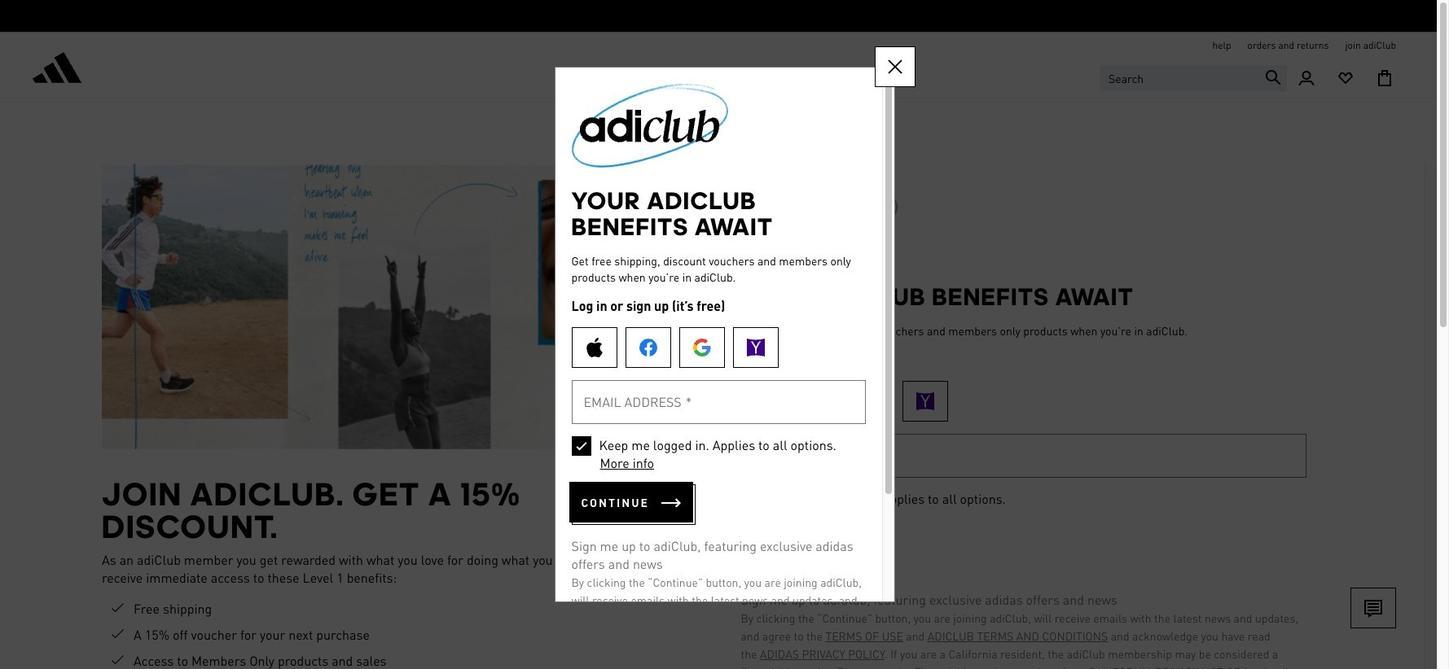 Task type: locate. For each thing, give the bounding box(es) containing it.
main navigation element
[[346, 59, 1092, 98]]

dialog
[[554, 47, 915, 670]]

EMAIL ADDRESS email field
[[572, 381, 866, 425], [741, 434, 1307, 478]]

top image image
[[555, 68, 745, 168], [725, 164, 914, 264]]



Task type: vqa. For each thing, say whether or not it's contained in the screenshot.
Main Navigation Element
yes



Task type: describe. For each thing, give the bounding box(es) containing it.
1 vertical spatial email address email field
[[741, 434, 1307, 478]]

adiclub account portal teaser image
[[102, 164, 700, 449]]

0 vertical spatial email address email field
[[572, 381, 866, 425]]



